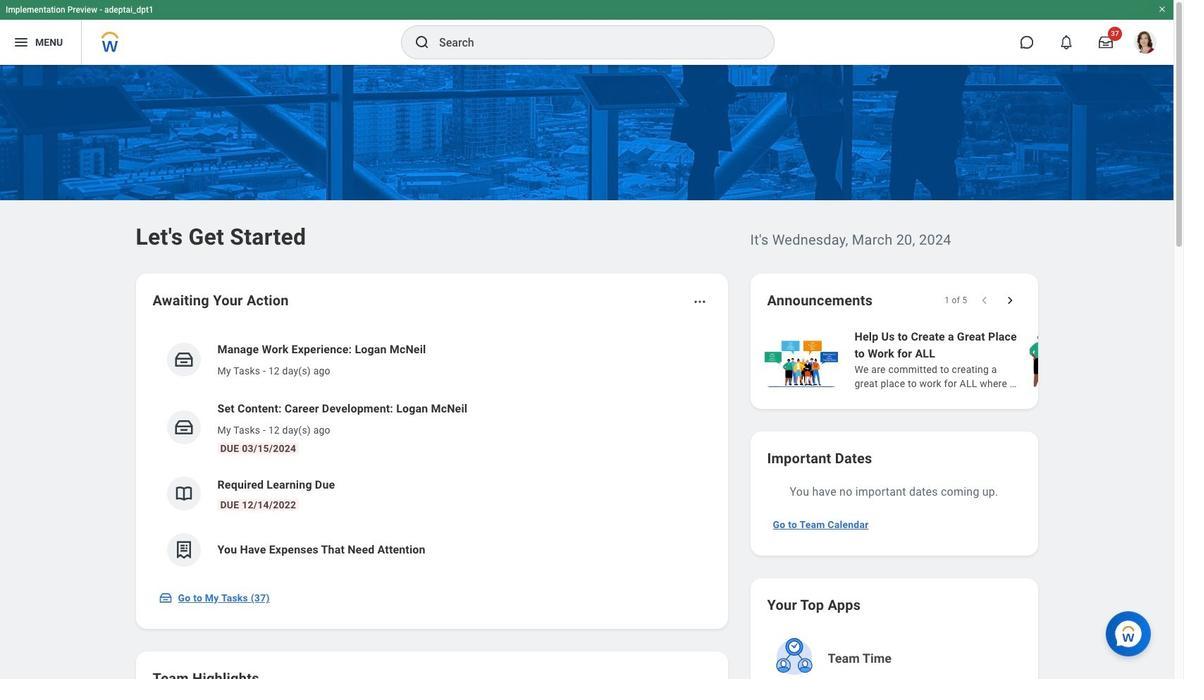 Task type: describe. For each thing, give the bounding box(es) containing it.
inbox large image
[[1100, 35, 1114, 49]]

chevron left small image
[[978, 293, 992, 307]]

Search Workday  search field
[[439, 27, 745, 58]]

1 vertical spatial inbox image
[[173, 417, 194, 438]]

justify image
[[13, 34, 30, 51]]

0 vertical spatial inbox image
[[173, 349, 194, 370]]

dashboard expenses image
[[173, 540, 194, 561]]



Task type: vqa. For each thing, say whether or not it's contained in the screenshot.
banner
yes



Task type: locate. For each thing, give the bounding box(es) containing it.
inbox image
[[173, 349, 194, 370], [173, 417, 194, 438], [158, 591, 172, 605]]

profile logan mcneil image
[[1135, 31, 1157, 56]]

book open image
[[173, 483, 194, 504]]

close environment banner image
[[1159, 5, 1167, 13]]

search image
[[414, 34, 431, 51]]

0 horizontal spatial list
[[153, 330, 711, 578]]

chevron right small image
[[1003, 293, 1017, 307]]

list
[[762, 327, 1185, 392], [153, 330, 711, 578]]

status
[[945, 295, 968, 306]]

main content
[[0, 65, 1185, 679]]

1 horizontal spatial list
[[762, 327, 1185, 392]]

2 vertical spatial inbox image
[[158, 591, 172, 605]]

notifications large image
[[1060, 35, 1074, 49]]

banner
[[0, 0, 1174, 65]]



